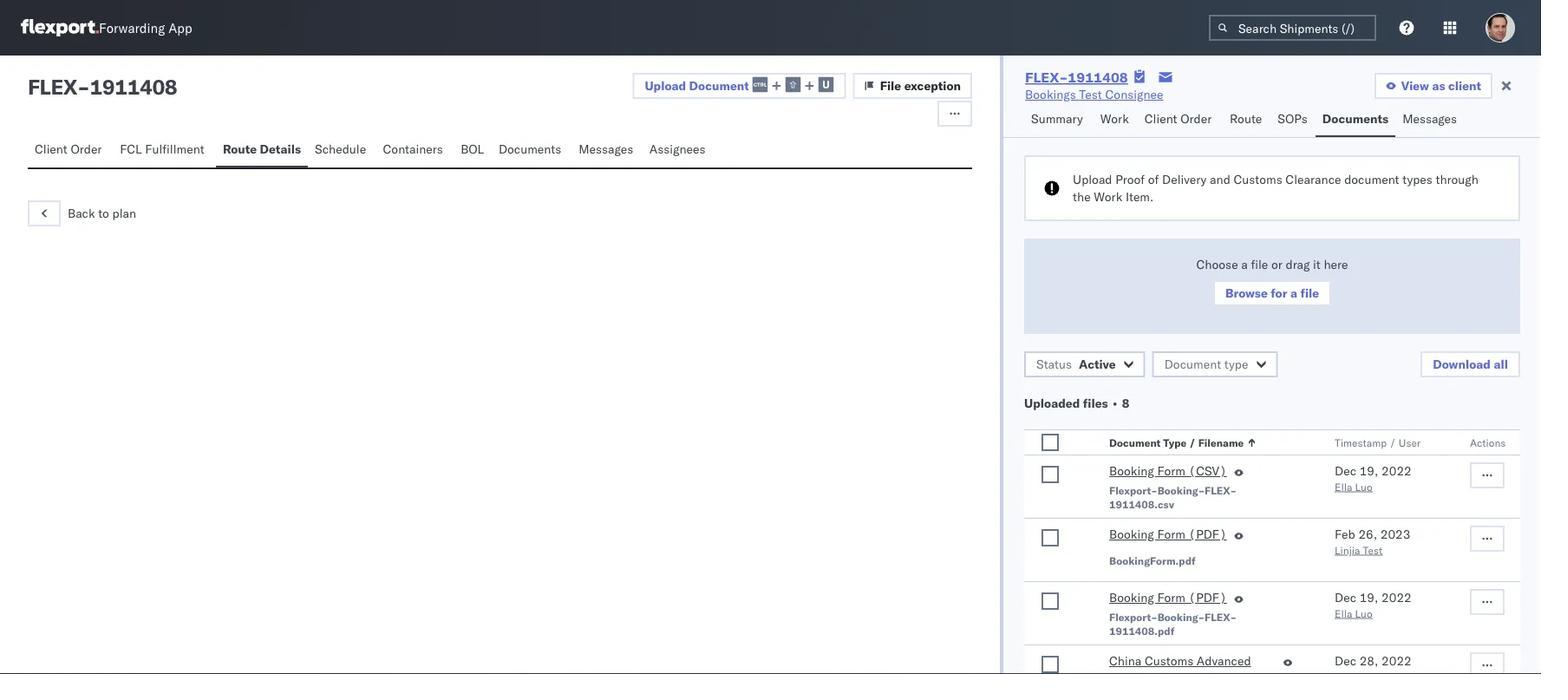 Task type: vqa. For each thing, say whether or not it's contained in the screenshot.
Client Order button
yes



Task type: locate. For each thing, give the bounding box(es) containing it.
0 vertical spatial dec 19, 2022 ella luo
[[1335, 463, 1412, 493]]

2 vertical spatial dec
[[1335, 653, 1357, 668]]

sops button
[[1271, 103, 1316, 137]]

fcl
[[120, 141, 142, 157]]

exception
[[904, 78, 961, 93]]

1 horizontal spatial client order
[[1145, 111, 1212, 126]]

1 vertical spatial order
[[71, 141, 102, 157]]

luo
[[1355, 480, 1373, 493], [1355, 607, 1373, 620]]

1 vertical spatial work
[[1094, 189, 1123, 204]]

0 vertical spatial file
[[1251, 257, 1269, 272]]

a
[[1242, 257, 1248, 272], [1291, 285, 1298, 301]]

1911408 down forwarding
[[90, 74, 177, 100]]

1 horizontal spatial client order button
[[1138, 103, 1223, 137]]

0 horizontal spatial client
[[35, 141, 67, 157]]

document type button
[[1153, 351, 1278, 377]]

form up bookingform.pdf
[[1158, 527, 1186, 542]]

a right choose
[[1242, 257, 1248, 272]]

route details button
[[216, 134, 308, 167]]

test down flex-1911408
[[1079, 87, 1102, 102]]

summary
[[1032, 111, 1083, 126]]

1 horizontal spatial test
[[1363, 543, 1383, 556]]

0 vertical spatial client order
[[1145, 111, 1212, 126]]

0 vertical spatial booking-
[[1158, 484, 1205, 497]]

flex- up bookings
[[1025, 69, 1068, 86]]

a right "for"
[[1291, 285, 1298, 301]]

0 vertical spatial dec
[[1335, 463, 1357, 478]]

0 horizontal spatial customs
[[1145, 653, 1194, 668]]

booking form (pdf) link up the 'flexport-booking-flex- 1911408.pdf'
[[1110, 589, 1227, 610]]

bookingform.pdf
[[1110, 554, 1196, 567]]

2 vertical spatial flex-
[[1205, 610, 1237, 623]]

2 horizontal spatial document
[[1165, 357, 1221, 372]]

2 2022 from the top
[[1382, 590, 1412, 605]]

dec 19, 2022 ella luo
[[1335, 463, 1412, 493], [1335, 590, 1412, 620]]

2 booking- from the top
[[1158, 610, 1205, 623]]

dec 19, 2022 ella luo for (csv)
[[1335, 463, 1412, 493]]

flex- for booking form (pdf)
[[1205, 610, 1237, 623]]

0 vertical spatial 2022
[[1382, 463, 1412, 478]]

documents right "sops" "button"
[[1323, 111, 1389, 126]]

dec down timestamp
[[1335, 463, 1357, 478]]

files
[[1083, 396, 1108, 411]]

booking up 1911408.pdf
[[1110, 590, 1154, 605]]

2 vertical spatial document
[[1110, 436, 1161, 449]]

/ left user
[[1390, 436, 1396, 449]]

0 vertical spatial ella
[[1335, 480, 1353, 493]]

choose a file or drag it here
[[1197, 257, 1349, 272]]

0 vertical spatial test
[[1079, 87, 1102, 102]]

0 vertical spatial booking form (pdf) link
[[1110, 526, 1227, 547]]

ella down timestamp
[[1335, 480, 1353, 493]]

flex- for booking form (csv)
[[1205, 484, 1237, 497]]

26,
[[1359, 527, 1378, 542]]

1 vertical spatial client order
[[35, 141, 102, 157]]

booking- for (csv)
[[1158, 484, 1205, 497]]

bookings test consignee
[[1025, 87, 1164, 102]]

0 horizontal spatial upload
[[645, 78, 686, 93]]

1 vertical spatial a
[[1291, 285, 1298, 301]]

0 vertical spatial route
[[1230, 111, 1262, 126]]

2 (pdf) from the top
[[1189, 590, 1227, 605]]

through
[[1436, 172, 1479, 187]]

upload up the
[[1073, 172, 1113, 187]]

flexport- inside the 'flexport-booking-flex- 1911408.pdf'
[[1110, 610, 1158, 623]]

document inside 'button'
[[689, 78, 749, 93]]

file down it
[[1301, 285, 1320, 301]]

china customs advanced manifest
[[1110, 653, 1251, 674]]

1 horizontal spatial route
[[1230, 111, 1262, 126]]

0 vertical spatial flex-
[[1025, 69, 1068, 86]]

1 vertical spatial 2022
[[1382, 590, 1412, 605]]

0 vertical spatial documents
[[1323, 111, 1389, 126]]

0 horizontal spatial documents
[[499, 141, 561, 157]]

0 horizontal spatial messages
[[579, 141, 633, 157]]

clearance
[[1286, 172, 1342, 187]]

customs
[[1234, 172, 1283, 187], [1145, 653, 1194, 668]]

client
[[1145, 111, 1178, 126], [35, 141, 67, 157]]

3 dec from the top
[[1335, 653, 1357, 668]]

view as client
[[1402, 78, 1482, 93]]

bookings test consignee link
[[1025, 86, 1164, 103]]

1 horizontal spatial a
[[1291, 285, 1298, 301]]

messages left assignees
[[579, 141, 633, 157]]

0 vertical spatial document
[[689, 78, 749, 93]]

(pdf) down flexport-booking-flex- 1911408.csv
[[1189, 527, 1227, 542]]

messages button
[[1396, 103, 1467, 137], [572, 134, 643, 167]]

luo down timestamp
[[1355, 480, 1373, 493]]

1 vertical spatial messages
[[579, 141, 633, 157]]

1 vertical spatial 19,
[[1360, 590, 1379, 605]]

order left fcl
[[71, 141, 102, 157]]

luo for (csv)
[[1355, 480, 1373, 493]]

delivery
[[1162, 172, 1207, 187]]

0 horizontal spatial route
[[223, 141, 257, 157]]

client order button left fcl
[[28, 134, 113, 167]]

flexport-booking-flex- 1911408.csv
[[1110, 484, 1237, 511]]

2 / from the left
[[1390, 436, 1396, 449]]

1 vertical spatial dec
[[1335, 590, 1357, 605]]

None checkbox
[[1042, 466, 1059, 483], [1042, 529, 1059, 547], [1042, 592, 1059, 610], [1042, 466, 1059, 483], [1042, 529, 1059, 547], [1042, 592, 1059, 610]]

1911408
[[1068, 69, 1128, 86], [90, 74, 177, 100]]

documents right bol button
[[499, 141, 561, 157]]

file exception button
[[853, 73, 973, 99], [853, 73, 973, 99]]

dec for booking form (csv)
[[1335, 463, 1357, 478]]

upload inside the upload proof of delivery and customs clearance document types through the work item.
[[1073, 172, 1113, 187]]

upload inside 'button'
[[645, 78, 686, 93]]

route inside button
[[1230, 111, 1262, 126]]

2 booking form (pdf) link from the top
[[1110, 589, 1227, 610]]

bol
[[461, 141, 484, 157]]

1 flexport- from the top
[[1110, 484, 1158, 497]]

0 vertical spatial (pdf)
[[1189, 527, 1227, 542]]

1 vertical spatial booking form (pdf) link
[[1110, 589, 1227, 610]]

feb 26, 2023 linjia test
[[1335, 527, 1411, 556]]

-
[[77, 74, 90, 100]]

browse for a file
[[1226, 285, 1320, 301]]

flex
[[28, 74, 77, 100]]

1 vertical spatial (pdf)
[[1189, 590, 1227, 605]]

upload
[[645, 78, 686, 93], [1073, 172, 1113, 187]]

messages button left assignees
[[572, 134, 643, 167]]

download
[[1433, 357, 1491, 372]]

dec 28, 2022
[[1335, 653, 1412, 668]]

or
[[1272, 257, 1283, 272]]

1 vertical spatial form
[[1158, 527, 1186, 542]]

dec
[[1335, 463, 1357, 478], [1335, 590, 1357, 605], [1335, 653, 1357, 668]]

1 booking- from the top
[[1158, 484, 1205, 497]]

2 form from the top
[[1158, 527, 1186, 542]]

flex- inside the 'flexport-booking-flex- 1911408.pdf'
[[1205, 610, 1237, 623]]

flexport- up 1911408.csv
[[1110, 484, 1158, 497]]

route
[[1230, 111, 1262, 126], [223, 141, 257, 157]]

luo up 28,
[[1355, 607, 1373, 620]]

for
[[1271, 285, 1288, 301]]

1 vertical spatial client
[[35, 141, 67, 157]]

0 horizontal spatial messages button
[[572, 134, 643, 167]]

test down 26, in the right of the page
[[1363, 543, 1383, 556]]

booking form (pdf)
[[1110, 527, 1227, 542], [1110, 590, 1227, 605]]

1 luo from the top
[[1355, 480, 1373, 493]]

all
[[1494, 357, 1509, 372]]

ella for (pdf)
[[1335, 607, 1353, 620]]

1 horizontal spatial customs
[[1234, 172, 1283, 187]]

test
[[1079, 87, 1102, 102], [1363, 543, 1383, 556]]

1 vertical spatial documents
[[499, 141, 561, 157]]

form up flexport-booking-flex- 1911408.csv
[[1158, 463, 1186, 478]]

order left route button
[[1181, 111, 1212, 126]]

consignee
[[1106, 87, 1164, 102]]

1 horizontal spatial document
[[1110, 436, 1161, 449]]

linjia
[[1335, 543, 1361, 556]]

status active
[[1037, 357, 1116, 372]]

ella for (csv)
[[1335, 480, 1353, 493]]

advanced
[[1197, 653, 1251, 668]]

1 vertical spatial booking form (pdf)
[[1110, 590, 1227, 605]]

1 dec 19, 2022 ella luo from the top
[[1335, 463, 1412, 493]]

booking- inside the 'flexport-booking-flex- 1911408.pdf'
[[1158, 610, 1205, 623]]

None checkbox
[[1042, 434, 1059, 451], [1042, 656, 1059, 673], [1042, 434, 1059, 451], [1042, 656, 1059, 673]]

form inside booking form (csv) link
[[1158, 463, 1186, 478]]

1 horizontal spatial file
[[1301, 285, 1320, 301]]

form up the 'flexport-booking-flex- 1911408.pdf'
[[1158, 590, 1186, 605]]

customs right and
[[1234, 172, 1283, 187]]

booking- inside flexport-booking-flex- 1911408.csv
[[1158, 484, 1205, 497]]

booking form (pdf) up the 'flexport-booking-flex- 1911408.pdf'
[[1110, 590, 1227, 605]]

flex- up advanced on the bottom right of page
[[1205, 610, 1237, 623]]

route inside button
[[223, 141, 257, 157]]

dec left 28,
[[1335, 653, 1357, 668]]

1 vertical spatial ella
[[1335, 607, 1353, 620]]

1 booking from the top
[[1110, 463, 1154, 478]]

1 horizontal spatial /
[[1390, 436, 1396, 449]]

route for route details
[[223, 141, 257, 157]]

19, down timestamp
[[1360, 463, 1379, 478]]

filename
[[1199, 436, 1244, 449]]

booking form (pdf) link
[[1110, 526, 1227, 547], [1110, 589, 1227, 610]]

messages button down view as client "button"
[[1396, 103, 1467, 137]]

1 vertical spatial luo
[[1355, 607, 1373, 620]]

forwarding app link
[[21, 19, 192, 36]]

2 luo from the top
[[1355, 607, 1373, 620]]

upload document
[[645, 78, 749, 93]]

work right the
[[1094, 189, 1123, 204]]

route left sops
[[1230, 111, 1262, 126]]

booking for flexport-booking-flex- 1911408.csv
[[1110, 463, 1154, 478]]

0 vertical spatial client
[[1145, 111, 1178, 126]]

booking down 1911408.csv
[[1110, 527, 1154, 542]]

2 dec 19, 2022 ella luo from the top
[[1335, 590, 1412, 620]]

1 horizontal spatial messages
[[1403, 111, 1457, 126]]

(pdf) up the 'flexport-booking-flex- 1911408.pdf'
[[1189, 590, 1227, 605]]

flex- down (csv)
[[1205, 484, 1237, 497]]

2 ella from the top
[[1335, 607, 1353, 620]]

dec down linjia
[[1335, 590, 1357, 605]]

messages down view as client "button"
[[1403, 111, 1457, 126]]

documents button
[[1316, 103, 1396, 137], [492, 134, 572, 167]]

0 horizontal spatial a
[[1242, 257, 1248, 272]]

1 dec from the top
[[1335, 463, 1357, 478]]

1 horizontal spatial 1911408
[[1068, 69, 1128, 86]]

client down consignee
[[1145, 111, 1178, 126]]

3 booking from the top
[[1110, 590, 1154, 605]]

1 vertical spatial upload
[[1073, 172, 1113, 187]]

client down flex
[[35, 141, 67, 157]]

booking up 1911408.csv
[[1110, 463, 1154, 478]]

file left or
[[1251, 257, 1269, 272]]

0 vertical spatial work
[[1101, 111, 1129, 126]]

bookings
[[1025, 87, 1076, 102]]

2022 right 28,
[[1382, 653, 1412, 668]]

0 vertical spatial 19,
[[1360, 463, 1379, 478]]

1 vertical spatial dec 19, 2022 ella luo
[[1335, 590, 1412, 620]]

1 vertical spatial booking-
[[1158, 610, 1205, 623]]

download all
[[1433, 357, 1509, 372]]

0 vertical spatial luo
[[1355, 480, 1373, 493]]

1 vertical spatial flex-
[[1205, 484, 1237, 497]]

order
[[1181, 111, 1212, 126], [71, 141, 102, 157]]

1 vertical spatial booking
[[1110, 527, 1154, 542]]

2 vertical spatial booking
[[1110, 590, 1154, 605]]

1 horizontal spatial upload
[[1073, 172, 1113, 187]]

1 vertical spatial test
[[1363, 543, 1383, 556]]

client order left fcl
[[35, 141, 102, 157]]

1 vertical spatial document
[[1165, 357, 1221, 372]]

0 vertical spatial booking form (pdf)
[[1110, 527, 1227, 542]]

0 vertical spatial customs
[[1234, 172, 1283, 187]]

2 vertical spatial 2022
[[1382, 653, 1412, 668]]

bol button
[[454, 134, 492, 167]]

1 vertical spatial flexport-
[[1110, 610, 1158, 623]]

documents button right the "bol" in the left of the page
[[492, 134, 572, 167]]

2 flexport- from the top
[[1110, 610, 1158, 623]]

forwarding
[[99, 20, 165, 36]]

work down consignee
[[1101, 111, 1129, 126]]

drag
[[1286, 257, 1310, 272]]

browse
[[1226, 285, 1268, 301]]

1 vertical spatial file
[[1301, 285, 1320, 301]]

client order button down consignee
[[1138, 103, 1223, 137]]

0 horizontal spatial client order button
[[28, 134, 113, 167]]

1 vertical spatial customs
[[1145, 653, 1194, 668]]

form
[[1158, 463, 1186, 478], [1158, 527, 1186, 542], [1158, 590, 1186, 605]]

document for document type
[[1165, 357, 1221, 372]]

0 horizontal spatial /
[[1190, 436, 1196, 449]]

booking form (pdf) link up bookingform.pdf
[[1110, 526, 1227, 547]]

forwarding app
[[99, 20, 192, 36]]

0 horizontal spatial document
[[689, 78, 749, 93]]

1 (pdf) from the top
[[1189, 527, 1227, 542]]

ella up dec 28, 2022
[[1335, 607, 1353, 620]]

client order down consignee
[[1145, 111, 1212, 126]]

dec 19, 2022 ella luo up dec 28, 2022
[[1335, 590, 1412, 620]]

1 2022 from the top
[[1382, 463, 1412, 478]]

0 vertical spatial flexport-
[[1110, 484, 1158, 497]]

2022 down feb 26, 2023 linjia test
[[1382, 590, 1412, 605]]

china customs advanced manifest link
[[1110, 652, 1276, 674]]

/ right type
[[1190, 436, 1196, 449]]

19, down linjia
[[1360, 590, 1379, 605]]

flex- inside flexport-booking-flex- 1911408.csv
[[1205, 484, 1237, 497]]

1911408 up bookings test consignee
[[1068, 69, 1128, 86]]

0 vertical spatial upload
[[645, 78, 686, 93]]

flexport- inside flexport-booking-flex- 1911408.csv
[[1110, 484, 1158, 497]]

flexport. image
[[21, 19, 99, 36]]

form for 1911408.pdf
[[1158, 590, 1186, 605]]

browse for a file button
[[1214, 280, 1332, 306]]

0 vertical spatial form
[[1158, 463, 1186, 478]]

work
[[1101, 111, 1129, 126], [1094, 189, 1123, 204]]

1 19, from the top
[[1360, 463, 1379, 478]]

booking-
[[1158, 484, 1205, 497], [1158, 610, 1205, 623]]

0 vertical spatial messages
[[1403, 111, 1457, 126]]

0 vertical spatial booking
[[1110, 463, 1154, 478]]

booking- up 1911408.pdf
[[1158, 610, 1205, 623]]

dec 19, 2022 ella luo down timestamp / user
[[1335, 463, 1412, 493]]

2 vertical spatial form
[[1158, 590, 1186, 605]]

choose
[[1197, 257, 1238, 272]]

assignees button
[[643, 134, 716, 167]]

1 horizontal spatial documents button
[[1316, 103, 1396, 137]]

0 horizontal spatial documents button
[[492, 134, 572, 167]]

2 dec from the top
[[1335, 590, 1357, 605]]

2022 for (pdf)
[[1382, 590, 1412, 605]]

client order button
[[1138, 103, 1223, 137], [28, 134, 113, 167]]

3 form from the top
[[1158, 590, 1186, 605]]

documents button up document
[[1316, 103, 1396, 137]]

0 vertical spatial order
[[1181, 111, 1212, 126]]

1 ella from the top
[[1335, 480, 1353, 493]]

customs down the 'flexport-booking-flex- 1911408.pdf'
[[1145, 653, 1194, 668]]

1 form from the top
[[1158, 463, 1186, 478]]

flexport- up 1911408.pdf
[[1110, 610, 1158, 623]]

2 19, from the top
[[1360, 590, 1379, 605]]

client order
[[1145, 111, 1212, 126], [35, 141, 102, 157]]

1 vertical spatial route
[[223, 141, 257, 157]]

booking- down booking form (csv) link
[[1158, 484, 1205, 497]]

dec 19, 2022 ella luo for (pdf)
[[1335, 590, 1412, 620]]

upload up assignees
[[645, 78, 686, 93]]

document
[[689, 78, 749, 93], [1165, 357, 1221, 372], [1110, 436, 1161, 449]]

route left details at the left of the page
[[223, 141, 257, 157]]

2 booking form (pdf) from the top
[[1110, 590, 1227, 605]]

2022
[[1382, 463, 1412, 478], [1382, 590, 1412, 605], [1382, 653, 1412, 668]]

and
[[1210, 172, 1231, 187]]

booking form (pdf) up bookingform.pdf
[[1110, 527, 1227, 542]]

2022 down user
[[1382, 463, 1412, 478]]



Task type: describe. For each thing, give the bounding box(es) containing it.
test inside feb 26, 2023 linjia test
[[1363, 543, 1383, 556]]

booking- for (pdf)
[[1158, 610, 1205, 623]]

item.
[[1126, 189, 1154, 204]]

download all button
[[1421, 351, 1521, 377]]

form for 1911408.csv
[[1158, 463, 1186, 478]]

types
[[1403, 172, 1433, 187]]

Search Shipments (/) text field
[[1209, 15, 1377, 41]]

0 horizontal spatial order
[[71, 141, 102, 157]]

1 horizontal spatial documents
[[1323, 111, 1389, 126]]

feb
[[1335, 527, 1356, 542]]

of
[[1148, 172, 1159, 187]]

view as client button
[[1375, 73, 1493, 99]]

work inside 'button'
[[1101, 111, 1129, 126]]

booking form (csv)
[[1110, 463, 1227, 478]]

0 horizontal spatial test
[[1079, 87, 1102, 102]]

fcl fulfillment
[[120, 141, 204, 157]]

manifest
[[1110, 671, 1158, 674]]

containers
[[383, 141, 443, 157]]

user
[[1399, 436, 1421, 449]]

booking for flexport-booking-flex- 1911408.pdf
[[1110, 590, 1154, 605]]

document for document type / filename
[[1110, 436, 1161, 449]]

upload for upload proof of delivery and customs clearance document types through the work item.
[[1073, 172, 1113, 187]]

0 horizontal spatial 1911408
[[90, 74, 177, 100]]

luo for (pdf)
[[1355, 607, 1373, 620]]

client
[[1449, 78, 1482, 93]]

route details
[[223, 141, 301, 157]]

summary button
[[1025, 103, 1094, 137]]

1 horizontal spatial client
[[1145, 111, 1178, 126]]

customs inside china customs advanced manifest
[[1145, 653, 1194, 668]]

here
[[1324, 257, 1349, 272]]

work button
[[1094, 103, 1138, 137]]

fcl fulfillment button
[[113, 134, 216, 167]]

containers button
[[376, 134, 454, 167]]

document type / filename
[[1110, 436, 1244, 449]]

upload document button
[[633, 73, 846, 99]]

2 booking from the top
[[1110, 527, 1154, 542]]

dec for booking form (pdf)
[[1335, 590, 1357, 605]]

3 2022 from the top
[[1382, 653, 1412, 668]]

work inside the upload proof of delivery and customs clearance document types through the work item.
[[1094, 189, 1123, 204]]

1 / from the left
[[1190, 436, 1196, 449]]

fulfillment
[[145, 141, 204, 157]]

customs inside the upload proof of delivery and customs clearance document types through the work item.
[[1234, 172, 1283, 187]]

route button
[[1223, 103, 1271, 137]]

upload for upload document
[[645, 78, 686, 93]]

file
[[880, 78, 902, 93]]

0 horizontal spatial client order
[[35, 141, 102, 157]]

route for route
[[1230, 111, 1262, 126]]

0 vertical spatial a
[[1242, 257, 1248, 272]]

flexport- for booking form (csv)
[[1110, 484, 1158, 497]]

19, for booking form (pdf)
[[1360, 590, 1379, 605]]

0 horizontal spatial file
[[1251, 257, 1269, 272]]

8
[[1122, 396, 1130, 411]]

1 booking form (pdf) from the top
[[1110, 527, 1227, 542]]

∙
[[1111, 396, 1119, 411]]

booking form (csv) link
[[1110, 462, 1227, 483]]

timestamp / user
[[1335, 436, 1421, 449]]

back
[[68, 206, 95, 221]]

plan
[[112, 206, 136, 221]]

timestamp
[[1335, 436, 1387, 449]]

2022 for (csv)
[[1382, 463, 1412, 478]]

assignees
[[650, 141, 706, 157]]

1 booking form (pdf) link from the top
[[1110, 526, 1227, 547]]

a inside button
[[1291, 285, 1298, 301]]

timestamp / user button
[[1332, 432, 1436, 449]]

it
[[1313, 257, 1321, 272]]

19, for booking form (csv)
[[1360, 463, 1379, 478]]

uploaded files ∙ 8
[[1025, 396, 1130, 411]]

flexport- for booking form (pdf)
[[1110, 610, 1158, 623]]

file inside button
[[1301, 285, 1320, 301]]

2023
[[1381, 527, 1411, 542]]

flex-1911408 link
[[1025, 69, 1128, 86]]

1911408.pdf
[[1110, 624, 1175, 637]]

app
[[168, 20, 192, 36]]

1 horizontal spatial messages button
[[1396, 103, 1467, 137]]

1911408.csv
[[1110, 497, 1175, 511]]

as
[[1433, 78, 1446, 93]]

sops
[[1278, 111, 1308, 126]]

(csv)
[[1189, 463, 1227, 478]]

schedule button
[[308, 134, 376, 167]]

document type / filename button
[[1106, 432, 1300, 449]]

1 horizontal spatial order
[[1181, 111, 1212, 126]]

back to plan
[[68, 206, 136, 221]]

document
[[1345, 172, 1400, 187]]

schedule
[[315, 141, 366, 157]]

upload proof of delivery and customs clearance document types through the work item.
[[1073, 172, 1479, 204]]

to
[[98, 206, 109, 221]]

type
[[1225, 357, 1249, 372]]

flex-1911408
[[1025, 69, 1128, 86]]

active
[[1079, 357, 1116, 372]]

proof
[[1116, 172, 1145, 187]]

28,
[[1360, 653, 1379, 668]]

flexport-booking-flex- 1911408.pdf
[[1110, 610, 1237, 637]]

status
[[1037, 357, 1072, 372]]

document type
[[1165, 357, 1249, 372]]

actions
[[1470, 436, 1506, 449]]

view
[[1402, 78, 1430, 93]]

uploaded
[[1025, 396, 1080, 411]]

china
[[1110, 653, 1142, 668]]



